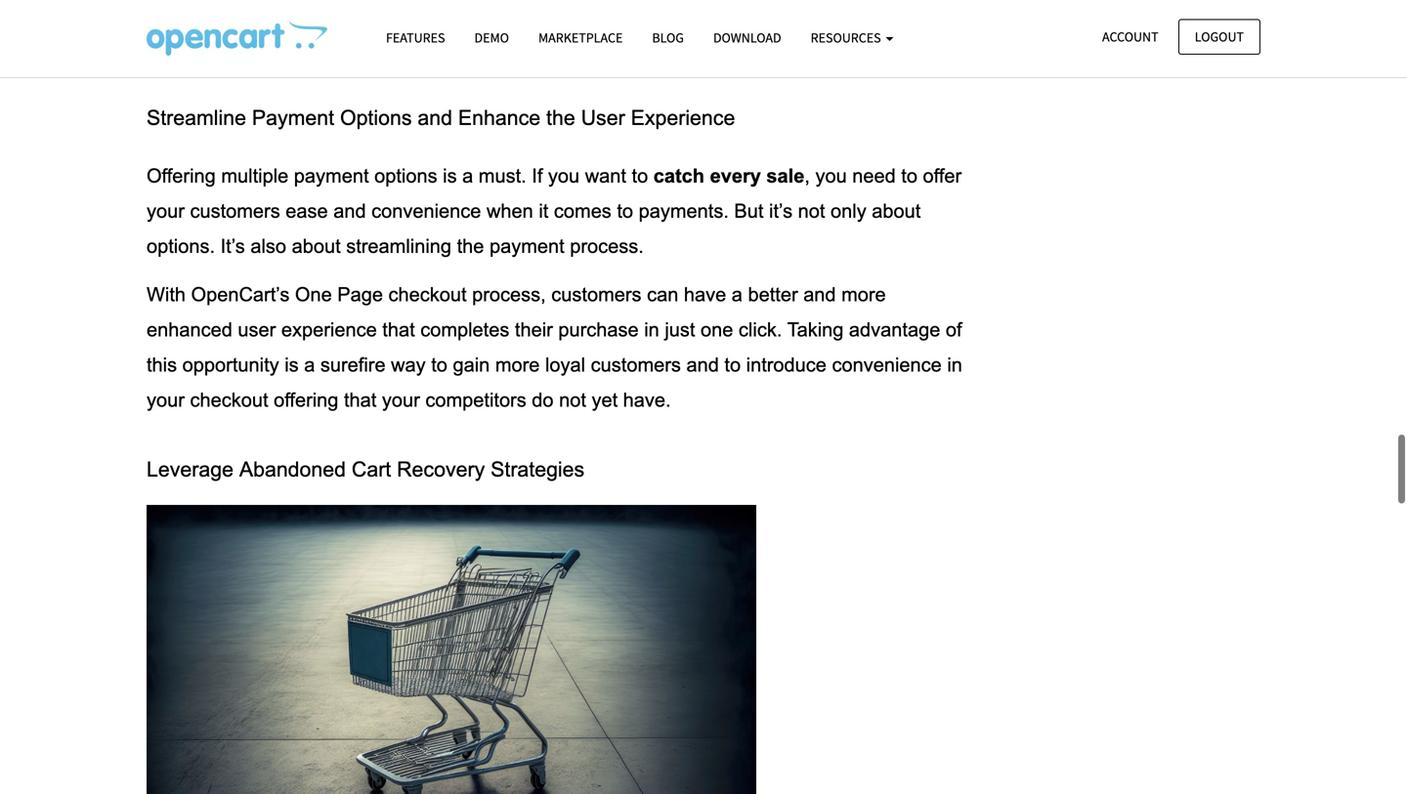 Task type: describe. For each thing, give the bounding box(es) containing it.
sale
[[767, 165, 805, 187]]

abandoned
[[239, 458, 346, 482]]

account
[[1103, 28, 1159, 45]]

environmentally
[[759, 2, 909, 23]]

surefire
[[320, 354, 386, 376]]

blog link
[[638, 21, 699, 55]]

process,
[[472, 284, 546, 305]]

it's
[[221, 236, 245, 257]]

click.
[[739, 319, 782, 341]]

catch
[[654, 165, 705, 187]]

features
[[386, 29, 445, 46]]

enhanced
[[147, 319, 232, 341]]

account link
[[1086, 19, 1175, 55]]

to left offer
[[901, 165, 918, 187]]

comes
[[554, 200, 612, 222]]

with
[[147, 284, 186, 305]]

1 horizontal spatial the
[[546, 106, 575, 129]]

demo
[[475, 29, 509, 46]]

cart
[[352, 458, 391, 482]]

completes
[[420, 319, 510, 341]]

to right the way
[[431, 354, 448, 376]]

payments.
[[639, 200, 729, 222]]

yet
[[592, 389, 618, 411]]

1 horizontal spatial that
[[382, 319, 415, 341]]

resources link
[[796, 21, 908, 55]]

offering
[[147, 165, 216, 187]]

1 horizontal spatial more
[[842, 284, 886, 305]]

features link
[[371, 21, 460, 55]]

download link
[[699, 21, 796, 55]]

environmentally conscious
[[147, 2, 915, 59]]

strategies
[[491, 458, 585, 482]]

if
[[532, 165, 543, 187]]

your inside , you need to offer your customers ease and convenience when it comes to payments. but it's not only about options. it's also about streamlining the payment process.
[[147, 200, 185, 222]]

0 horizontal spatial in
[[644, 319, 660, 341]]

offer
[[923, 165, 962, 187]]

offering multiple payment options is a must. if you want to catch every sale
[[147, 165, 805, 187]]

options
[[340, 106, 412, 129]]

one
[[701, 319, 733, 341]]

have.
[[623, 389, 671, 411]]

only
[[831, 200, 867, 222]]

, you need to offer your customers ease and convenience when it comes to payments. but it's not only about options. it's also about streamlining the payment process.
[[147, 165, 967, 257]]

you inside , you need to offer your customers ease and convenience when it comes to payments. but it's not only about options. it's also about streamlining the payment process.
[[816, 165, 847, 187]]

need
[[853, 165, 896, 187]]

marketplace
[[539, 29, 623, 46]]

.
[[243, 37, 249, 59]]

streamlining
[[346, 236, 452, 257]]

convenience inside , you need to offer your customers ease and convenience when it comes to payments. but it's not only about options. it's also about streamlining the payment process.
[[372, 200, 481, 222]]

and up taking
[[804, 284, 836, 305]]

offering
[[274, 389, 339, 411]]

experience
[[281, 319, 377, 341]]

payment inside , you need to offer your customers ease and convenience when it comes to payments. but it's not only about options. it's also about streamlining the payment process.
[[490, 236, 565, 257]]

have
[[684, 284, 726, 305]]

gain
[[453, 354, 490, 376]]

their
[[515, 319, 553, 341]]

one
[[295, 284, 332, 305]]

marketplace link
[[524, 21, 638, 55]]

can
[[647, 284, 679, 305]]

but
[[734, 200, 764, 222]]

want
[[585, 165, 627, 187]]

the inside , you need to offer your customers ease and convenience when it comes to payments. but it's not only about options. it's also about streamlining the payment process.
[[457, 236, 484, 257]]

conversion magic: uncovered strategies to optimize opencart checkout image
[[147, 21, 327, 56]]

when
[[487, 200, 533, 222]]

is inside with opencart's one page checkout process, customers can have a better and more enhanced user experience that completes their purchase in just one click. taking advantage of this opportunity is a surefire way to gain more loyal customers and to introduce convenience in your checkout offering that your competitors do not yet have.
[[285, 354, 299, 376]]

demo link
[[460, 21, 524, 55]]

and right options
[[418, 106, 453, 129]]

user
[[238, 319, 276, 341]]

payment
[[252, 106, 334, 129]]

multiple
[[221, 165, 289, 187]]



Task type: vqa. For each thing, say whether or not it's contained in the screenshot.
the in , you need to offer your customers ease and convenience when it comes to payments. But it's not only about options. It's also about streamlining the payment process.
yes



Task type: locate. For each thing, give the bounding box(es) containing it.
logout
[[1195, 28, 1244, 45]]

in
[[644, 319, 660, 341], [947, 354, 963, 376]]

1 horizontal spatial you
[[816, 165, 847, 187]]

in down of
[[947, 354, 963, 376]]

0 vertical spatial convenience
[[372, 200, 481, 222]]

customers up purchase
[[552, 284, 642, 305]]

not
[[798, 200, 825, 222], [559, 389, 586, 411]]

0 vertical spatial is
[[443, 165, 457, 187]]

taking
[[787, 319, 844, 341]]

about down need
[[872, 200, 921, 222]]

1 vertical spatial more
[[495, 354, 540, 376]]

0 horizontal spatial convenience
[[372, 200, 481, 222]]

0 horizontal spatial about
[[292, 236, 341, 257]]

0 horizontal spatial a
[[304, 354, 315, 376]]

payment up ease
[[294, 165, 369, 187]]

0 vertical spatial customers
[[190, 200, 280, 222]]

0 vertical spatial payment
[[294, 165, 369, 187]]

just
[[665, 319, 695, 341]]

0 horizontal spatial more
[[495, 354, 540, 376]]

0 vertical spatial not
[[798, 200, 825, 222]]

opencart's
[[191, 284, 290, 305]]

customers
[[190, 200, 280, 222], [552, 284, 642, 305], [591, 354, 681, 376]]

checkout up completes
[[389, 284, 467, 305]]

customers for options.
[[190, 200, 280, 222]]

your down the way
[[382, 389, 420, 411]]

convenience down options
[[372, 200, 481, 222]]

1 vertical spatial in
[[947, 354, 963, 376]]

you
[[548, 165, 580, 187], [816, 165, 847, 187]]

0 vertical spatial the
[[546, 106, 575, 129]]

you right if on the top of page
[[548, 165, 580, 187]]

1 horizontal spatial about
[[872, 200, 921, 222]]

customers inside , you need to offer your customers ease and convenience when it comes to payments. but it's not only about options. it's also about streamlining the payment process.
[[190, 200, 280, 222]]

1 vertical spatial not
[[559, 389, 586, 411]]

not inside , you need to offer your customers ease and convenience when it comes to payments. but it's not only about options. it's also about streamlining the payment process.
[[798, 200, 825, 222]]

that down surefire
[[344, 389, 377, 411]]

streamlinе payment options and enhance the user experience
[[147, 106, 735, 129]]

1 vertical spatial payment
[[490, 236, 565, 257]]

of
[[946, 319, 962, 341]]

convenience down advantage
[[832, 354, 942, 376]]

opportunity
[[182, 354, 279, 376]]

1 vertical spatial that
[[344, 389, 377, 411]]

1 horizontal spatial a
[[462, 165, 473, 187]]

recovery
[[397, 458, 485, 482]]

not right do
[[559, 389, 586, 411]]

a up "offering"
[[304, 354, 315, 376]]

and down one
[[687, 354, 719, 376]]

enhance
[[458, 106, 541, 129]]

to right want
[[632, 165, 648, 187]]

about down ease
[[292, 236, 341, 257]]

and inside , you need to offer your customers ease and convenience when it comes to payments. but it's not only about options. it's also about streamlining the payment process.
[[333, 200, 366, 222]]

more
[[842, 284, 886, 305], [495, 354, 540, 376]]

your
[[147, 200, 185, 222], [147, 389, 185, 411], [382, 389, 420, 411]]

the up process,
[[457, 236, 484, 257]]

leveragе
[[147, 458, 234, 482]]

page
[[337, 284, 383, 305]]

the left user in the top left of the page
[[546, 106, 575, 129]]

that
[[382, 319, 415, 341], [344, 389, 377, 411]]

1 horizontal spatial is
[[443, 165, 457, 187]]

is
[[443, 165, 457, 187], [285, 354, 299, 376]]

more down their
[[495, 354, 540, 376]]

resources
[[811, 29, 884, 46]]

1 horizontal spatial in
[[947, 354, 963, 376]]

customers up have. at the left of the page
[[591, 354, 681, 376]]

is up "offering"
[[285, 354, 299, 376]]

and right ease
[[333, 200, 366, 222]]

every
[[710, 165, 761, 187]]

1 vertical spatial customers
[[552, 284, 642, 305]]

a right have
[[732, 284, 743, 305]]

options.
[[147, 236, 215, 257]]

0 vertical spatial more
[[842, 284, 886, 305]]

1 vertical spatial a
[[732, 284, 743, 305]]

1 vertical spatial about
[[292, 236, 341, 257]]

introduce
[[746, 354, 827, 376]]

with opencart's one page checkout process, customers can have a better and more enhanced user experience that completes their purchase in just one click. taking advantage of this opportunity is a surefire way to gain more loyal customers and to introduce convenience in your checkout offering that your competitors do not yet have.
[[147, 284, 968, 411]]

is right options
[[443, 165, 457, 187]]

not right it's
[[798, 200, 825, 222]]

do
[[532, 389, 554, 411]]

not inside with opencart's one page checkout process, customers can have a better and more enhanced user experience that completes their purchase in just one click. taking advantage of this opportunity is a surefire way to gain more loyal customers and to introduce convenience in your checkout offering that your competitors do not yet have.
[[559, 389, 586, 411]]

2 vertical spatial a
[[304, 354, 315, 376]]

download
[[713, 29, 782, 46]]

customers for in
[[552, 284, 642, 305]]

purchase
[[558, 319, 639, 341]]

options
[[374, 165, 437, 187]]

to up process.
[[617, 200, 633, 222]]

checkout
[[389, 284, 467, 305], [190, 389, 268, 411]]

payment
[[294, 165, 369, 187], [490, 236, 565, 257]]

blog
[[652, 29, 684, 46]]

that up the way
[[382, 319, 415, 341]]

process.
[[570, 236, 644, 257]]

1 you from the left
[[548, 165, 580, 187]]

0 vertical spatial that
[[382, 319, 415, 341]]

your up options.
[[147, 200, 185, 222]]

0 horizontal spatial checkout
[[190, 389, 268, 411]]

0 vertical spatial checkout
[[389, 284, 467, 305]]

0 horizontal spatial payment
[[294, 165, 369, 187]]

convenience inside with opencart's one page checkout process, customers can have a better and more enhanced user experience that completes their purchase in just one click. taking advantage of this opportunity is a surefire way to gain more loyal customers and to introduce convenience in your checkout offering that your competitors do not yet have.
[[832, 354, 942, 376]]

logout link
[[1179, 19, 1261, 55]]

leveragе abandoned cart recovery strategies
[[147, 458, 585, 482]]

1 vertical spatial checkout
[[190, 389, 268, 411]]

it's
[[769, 200, 793, 222]]

2 vertical spatial customers
[[591, 354, 681, 376]]

1 vertical spatial convenience
[[832, 354, 942, 376]]

0 horizontal spatial the
[[457, 236, 484, 257]]

1 horizontal spatial checkout
[[389, 284, 467, 305]]

1 vertical spatial is
[[285, 354, 299, 376]]

competitors
[[426, 389, 527, 411]]

to down one
[[725, 354, 741, 376]]

about
[[872, 200, 921, 222], [292, 236, 341, 257]]

you right ,
[[816, 165, 847, 187]]

it
[[539, 200, 549, 222]]

0 horizontal spatial is
[[285, 354, 299, 376]]

a
[[462, 165, 473, 187], [732, 284, 743, 305], [304, 354, 315, 376]]

payment down it
[[490, 236, 565, 257]]

in left just
[[644, 319, 660, 341]]

2 horizontal spatial a
[[732, 284, 743, 305]]

checkout down the opportunity
[[190, 389, 268, 411]]

1 vertical spatial the
[[457, 236, 484, 257]]

1 horizontal spatial convenience
[[832, 354, 942, 376]]

customers up it's
[[190, 200, 280, 222]]

your down this
[[147, 389, 185, 411]]

more up advantage
[[842, 284, 886, 305]]

also
[[251, 236, 286, 257]]

0 vertical spatial a
[[462, 165, 473, 187]]

,
[[805, 165, 810, 187]]

must.
[[479, 165, 527, 187]]

conscious
[[147, 37, 243, 59]]

advantage
[[849, 319, 941, 341]]

2 you from the left
[[816, 165, 847, 187]]

better
[[748, 284, 798, 305]]

0 vertical spatial in
[[644, 319, 660, 341]]

convenience
[[372, 200, 481, 222], [832, 354, 942, 376]]

1 horizontal spatial payment
[[490, 236, 565, 257]]

way
[[391, 354, 426, 376]]

streamlinе
[[147, 106, 246, 129]]

0 horizontal spatial you
[[548, 165, 580, 187]]

and
[[418, 106, 453, 129], [333, 200, 366, 222], [804, 284, 836, 305], [687, 354, 719, 376]]

this
[[147, 354, 177, 376]]

experience
[[631, 106, 735, 129]]

0 horizontal spatial not
[[559, 389, 586, 411]]

0 horizontal spatial that
[[344, 389, 377, 411]]

loyal
[[545, 354, 586, 376]]

user
[[581, 106, 625, 129]]

a left must.
[[462, 165, 473, 187]]

ease
[[286, 200, 328, 222]]

1 horizontal spatial not
[[798, 200, 825, 222]]

0 vertical spatial about
[[872, 200, 921, 222]]



